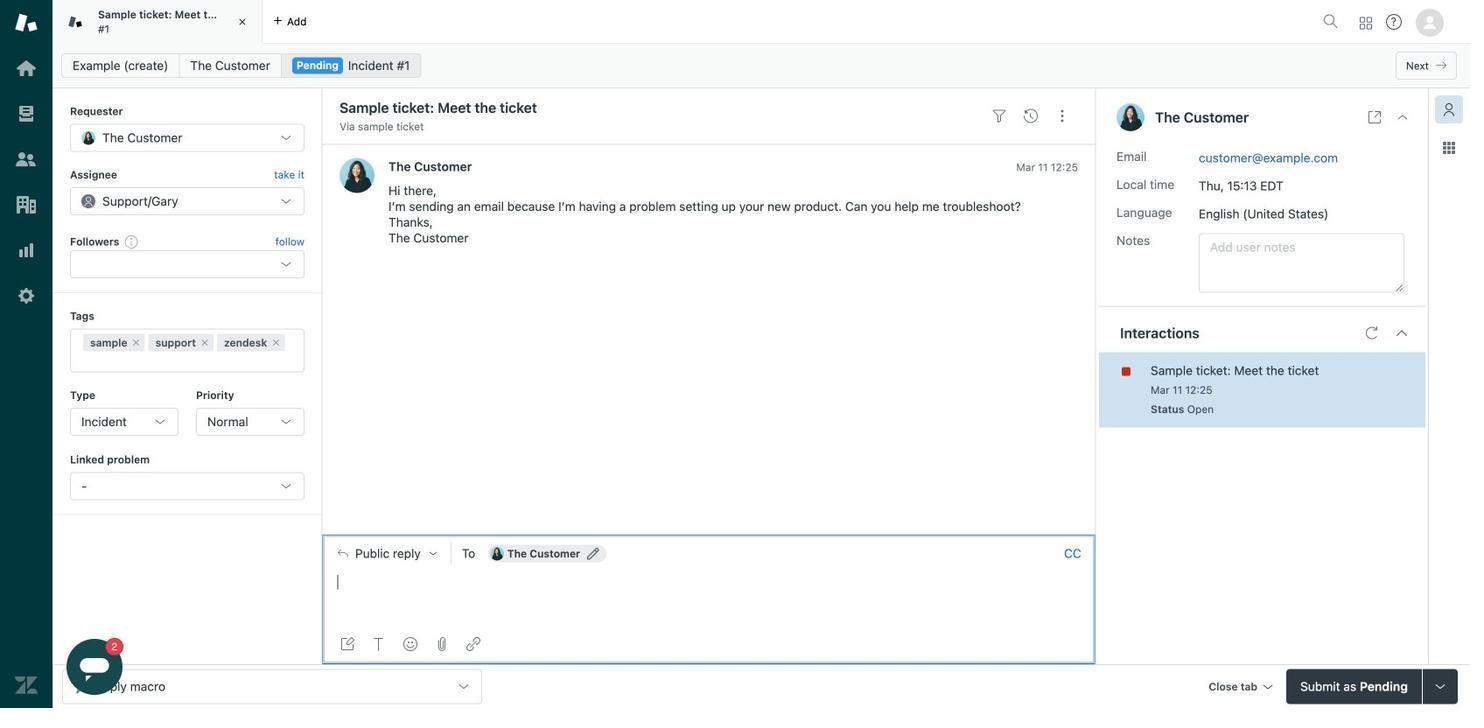 Task type: describe. For each thing, give the bounding box(es) containing it.
zendesk image
[[15, 674, 38, 697]]

avatar image
[[340, 158, 375, 193]]

displays possible ticket submission types image
[[1434, 680, 1448, 694]]

1 remove image from the left
[[131, 337, 141, 348]]

get started image
[[15, 57, 38, 80]]

info on adding followers image
[[125, 235, 139, 249]]

draft mode image
[[340, 637, 354, 651]]

ticket actions image
[[1056, 109, 1070, 123]]

insert emojis image
[[403, 637, 417, 651]]

admin image
[[15, 284, 38, 307]]

organizations image
[[15, 193, 38, 216]]

customer context image
[[1442, 102, 1456, 116]]

add attachment image
[[435, 637, 449, 651]]

add link (cmd k) image
[[466, 637, 480, 651]]

zendesk support image
[[15, 11, 38, 34]]

views image
[[15, 102, 38, 125]]

remove image
[[200, 337, 210, 348]]

close image inside tabs tab list
[[234, 13, 251, 31]]



Task type: locate. For each thing, give the bounding box(es) containing it.
remove image
[[131, 337, 141, 348], [271, 337, 281, 348]]

filter image
[[992, 109, 1006, 123]]

0 horizontal spatial remove image
[[131, 337, 141, 348]]

secondary element
[[53, 48, 1470, 83]]

Subject field
[[336, 97, 980, 118]]

tab
[[53, 0, 263, 44]]

remove image left remove icon
[[131, 337, 141, 348]]

close image
[[234, 13, 251, 31], [1396, 110, 1410, 124]]

Public reply composer text field
[[330, 572, 1088, 609]]

Add user notes text field
[[1199, 233, 1405, 293]]

remove image right remove icon
[[271, 337, 281, 348]]

0 horizontal spatial close image
[[234, 13, 251, 31]]

apps image
[[1442, 141, 1456, 155]]

hide composer image
[[702, 527, 716, 541]]

customer@example.com image
[[490, 546, 504, 560]]

2 remove image from the left
[[271, 337, 281, 348]]

format text image
[[372, 637, 386, 651]]

tabs tab list
[[53, 0, 1316, 44]]

events image
[[1024, 109, 1038, 123]]

1 horizontal spatial close image
[[1396, 110, 1410, 124]]

user image
[[1117, 103, 1145, 131]]

main element
[[0, 0, 53, 708]]

1 horizontal spatial remove image
[[271, 337, 281, 348]]

0 vertical spatial close image
[[234, 13, 251, 31]]

get help image
[[1386, 14, 1402, 30]]

reporting image
[[15, 239, 38, 262]]

zendesk products image
[[1360, 17, 1372, 29]]

1 vertical spatial close image
[[1396, 110, 1410, 124]]

customers image
[[15, 148, 38, 171]]

Mar 11 12:25 text field
[[1016, 161, 1078, 173]]

Mar 11 12:25 text field
[[1151, 384, 1213, 396]]

view more details image
[[1368, 110, 1382, 124]]

edit user image
[[587, 547, 600, 560]]



Task type: vqa. For each thing, say whether or not it's contained in the screenshot.
1st arrow down image
no



